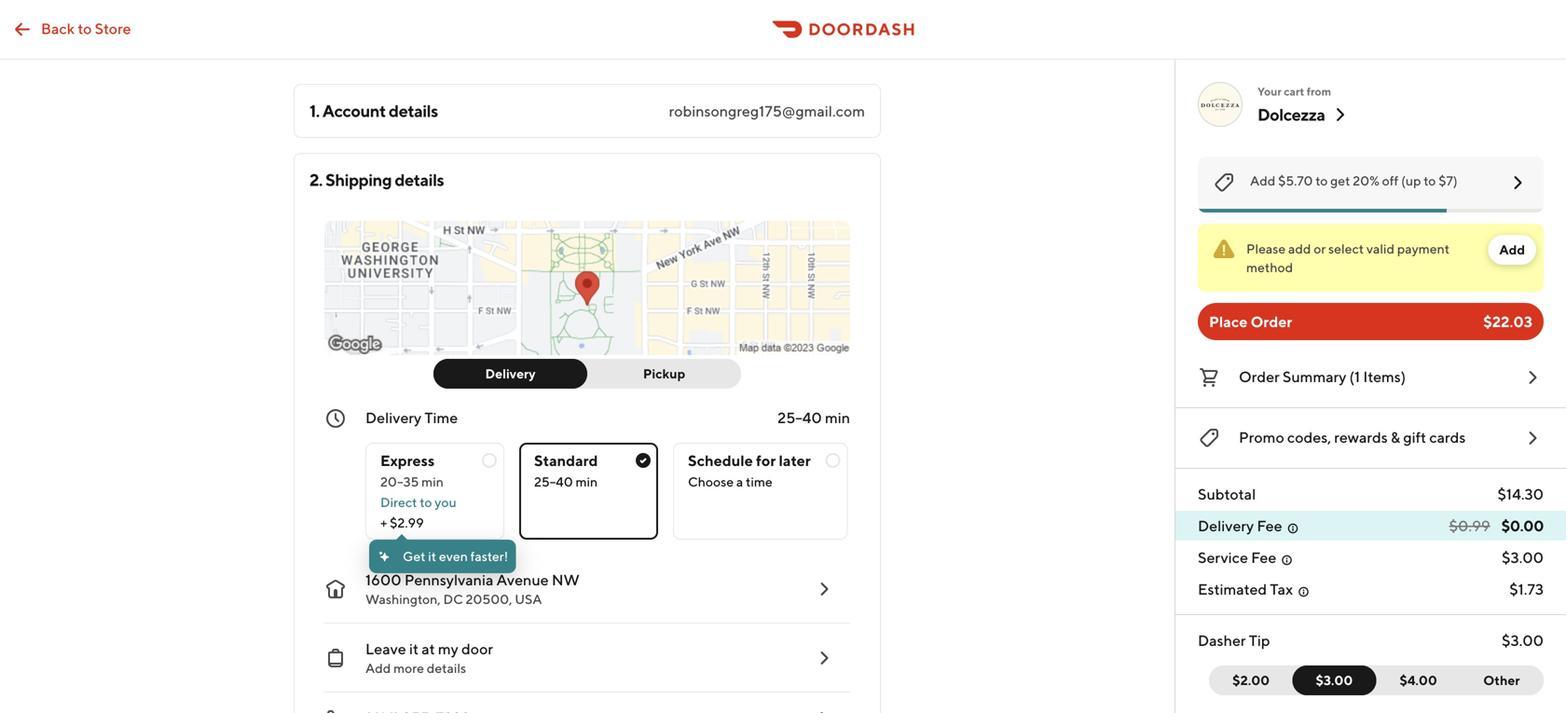 Task type: describe. For each thing, give the bounding box(es) containing it.
add
[[1288, 241, 1311, 256]]

$3.00 inside 'button'
[[1316, 673, 1353, 688]]

cards
[[1429, 428, 1466, 446]]

details inside 'leave it at my door add more details'
[[427, 661, 466, 676]]

add for add $5.70 to get 20% off (up to $7)
[[1250, 173, 1276, 188]]

$3.00 button
[[1292, 666, 1377, 695]]

$3.00 for tip
[[1502, 632, 1544, 649]]

cart
[[1284, 85, 1305, 98]]

method
[[1246, 260, 1293, 275]]

store
[[95, 20, 131, 37]]

off
[[1382, 173, 1399, 188]]

dolcezza button
[[1258, 103, 1351, 126]]

to inside button
[[78, 20, 92, 37]]

$14.30
[[1498, 485, 1544, 503]]

delivery time
[[365, 409, 458, 427]]

direct
[[380, 495, 417, 510]]

door
[[462, 640, 493, 658]]

nw
[[552, 571, 580, 589]]

status containing please add or select valid payment method
[[1198, 224, 1544, 292]]

details for 2. shipping details
[[395, 170, 444, 190]]

$2.00
[[1233, 673, 1270, 688]]

1. account details
[[310, 101, 438, 121]]

from
[[1307, 85, 1331, 98]]

pennsylvania
[[404, 571, 494, 589]]

other
[[1483, 673, 1520, 688]]

order summary (1 items) button
[[1198, 363, 1544, 392]]

please add or select valid payment method
[[1246, 241, 1450, 275]]

please
[[1246, 241, 1286, 256]]

tip
[[1249, 632, 1270, 649]]

add $5.70 to get 20% off (up to $7)
[[1250, 173, 1458, 188]]

to left $7)
[[1424, 173, 1436, 188]]

subtotal
[[1198, 485, 1256, 503]]

it for at
[[409, 640, 419, 658]]

Other button
[[1460, 666, 1544, 695]]

$0.99
[[1449, 517, 1490, 535]]

$7)
[[1439, 173, 1458, 188]]

0 vertical spatial 25–40
[[778, 409, 822, 427]]

usa
[[515, 592, 542, 607]]

pickup
[[643, 366, 685, 381]]

dasher tip
[[1198, 632, 1270, 649]]

add inside 'leave it at my door add more details'
[[365, 661, 391, 676]]

a
[[736, 474, 743, 489]]

Pickup radio
[[576, 359, 741, 389]]

2 horizontal spatial min
[[825, 409, 850, 427]]

codes,
[[1287, 428, 1331, 446]]

faster!
[[470, 549, 508, 564]]

leave it at my door add more details
[[365, 640, 493, 676]]

back to store
[[41, 20, 131, 37]]

even
[[439, 549, 468, 564]]

payment
[[1397, 241, 1450, 256]]

choose
[[688, 474, 734, 489]]

standard
[[534, 452, 598, 469]]

promo codes, rewards & gift cards
[[1239, 428, 1466, 446]]

items)
[[1363, 368, 1406, 386]]

20–35 min direct to you + $2.99
[[380, 474, 457, 530]]

promo
[[1239, 428, 1284, 446]]

for
[[756, 452, 776, 469]]

valid
[[1367, 241, 1395, 256]]

robinsongreg175@gmail.com
[[669, 102, 865, 120]]

1 horizontal spatial 25–40 min
[[778, 409, 850, 427]]

tax
[[1270, 580, 1293, 598]]

time
[[425, 409, 458, 427]]

back
[[41, 20, 75, 37]]

min inside 20–35 min direct to you + $2.99
[[422, 474, 444, 489]]

get it even faster!
[[403, 549, 508, 564]]

$2.99
[[390, 515, 424, 530]]

avenue
[[496, 571, 549, 589]]

0 horizontal spatial 25–40
[[534, 474, 573, 489]]

2. shipping details
[[310, 170, 444, 190]]

$4.00
[[1400, 673, 1437, 688]]

$5.70
[[1278, 173, 1313, 188]]

none radio inside option group
[[673, 443, 848, 540]]

delivery or pickup selector option group
[[434, 359, 741, 389]]

$22.03
[[1484, 313, 1533, 330]]

$2.00 button
[[1209, 666, 1305, 695]]

leave
[[365, 640, 406, 658]]

later
[[779, 452, 811, 469]]

add button
[[1488, 235, 1536, 265]]

gift
[[1403, 428, 1427, 446]]

you
[[435, 495, 457, 510]]

1600
[[365, 571, 401, 589]]

$4.00 button
[[1365, 666, 1461, 695]]

to left the get
[[1316, 173, 1328, 188]]

add for add
[[1500, 242, 1525, 257]]



Task type: locate. For each thing, give the bounding box(es) containing it.
0 vertical spatial add
[[1250, 173, 1276, 188]]

order
[[1251, 313, 1292, 330], [1239, 368, 1280, 386]]

25–40 min up later
[[778, 409, 850, 427]]

0 vertical spatial it
[[428, 549, 436, 564]]

details for 1. account details
[[389, 101, 438, 121]]

25–40 down standard
[[534, 474, 573, 489]]

it inside tooltip
[[428, 549, 436, 564]]

20–35
[[380, 474, 419, 489]]

1 vertical spatial $3.00
[[1502, 632, 1544, 649]]

0 horizontal spatial min
[[422, 474, 444, 489]]

0 horizontal spatial delivery
[[365, 409, 422, 427]]

it right get
[[428, 549, 436, 564]]

details down my
[[427, 661, 466, 676]]

your
[[1258, 85, 1282, 98]]

0 horizontal spatial add
[[365, 661, 391, 676]]

express
[[380, 452, 435, 469]]

service
[[1198, 549, 1248, 566]]

summary
[[1283, 368, 1347, 386]]

25–40 up later
[[778, 409, 822, 427]]

20500,
[[466, 592, 512, 607]]

your cart from
[[1258, 85, 1331, 98]]

fee for service
[[1251, 549, 1277, 566]]

it for even
[[428, 549, 436, 564]]

add left $5.70 at right top
[[1250, 173, 1276, 188]]

dasher
[[1198, 632, 1246, 649]]

dc
[[443, 592, 463, 607]]

schedule for later
[[688, 452, 811, 469]]

rewards
[[1334, 428, 1388, 446]]

1 vertical spatial 25–40 min
[[534, 474, 598, 489]]

1 vertical spatial delivery
[[365, 409, 422, 427]]

&
[[1391, 428, 1400, 446]]

1. account
[[310, 101, 386, 121]]

1 horizontal spatial delivery
[[485, 366, 536, 381]]

(1
[[1350, 368, 1360, 386]]

to
[[78, 20, 92, 37], [1316, 173, 1328, 188], [1424, 173, 1436, 188], [420, 495, 432, 510]]

details right the 2. shipping
[[395, 170, 444, 190]]

more
[[394, 661, 424, 676]]

status
[[1198, 224, 1544, 292]]

2 vertical spatial add
[[365, 661, 391, 676]]

1 horizontal spatial it
[[428, 549, 436, 564]]

get
[[403, 549, 426, 564]]

$3.00 for fee
[[1502, 549, 1544, 566]]

0 vertical spatial details
[[389, 101, 438, 121]]

1 vertical spatial order
[[1239, 368, 1280, 386]]

select
[[1329, 241, 1364, 256]]

to right "back"
[[78, 20, 92, 37]]

$0.00
[[1502, 517, 1544, 535]]

2 vertical spatial $3.00
[[1316, 673, 1353, 688]]

1 vertical spatial fee
[[1251, 549, 1277, 566]]

min
[[825, 409, 850, 427], [422, 474, 444, 489], [576, 474, 598, 489]]

25–40 min inside option group
[[534, 474, 598, 489]]

0 vertical spatial $3.00
[[1502, 549, 1544, 566]]

choose a time
[[688, 474, 773, 489]]

add
[[1250, 173, 1276, 188], [1500, 242, 1525, 257], [365, 661, 391, 676]]

2 vertical spatial details
[[427, 661, 466, 676]]

none radio containing schedule for later
[[673, 443, 848, 540]]

$3.00 up other
[[1502, 632, 1544, 649]]

schedule
[[688, 452, 753, 469]]

option group containing express
[[365, 428, 850, 540]]

time
[[746, 474, 773, 489]]

my
[[438, 640, 459, 658]]

0 vertical spatial order
[[1251, 313, 1292, 330]]

order summary (1 items)
[[1239, 368, 1406, 386]]

option group
[[365, 428, 850, 540]]

place order
[[1209, 313, 1292, 330]]

0 horizontal spatial it
[[409, 640, 419, 658]]

add inside button
[[1250, 173, 1276, 188]]

add up $22.03
[[1500, 242, 1525, 257]]

25–40 min
[[778, 409, 850, 427], [534, 474, 598, 489]]

or
[[1314, 241, 1326, 256]]

to left you
[[420, 495, 432, 510]]

$3.00
[[1502, 549, 1544, 566], [1502, 632, 1544, 649], [1316, 673, 1353, 688]]

2. shipping
[[310, 170, 392, 190]]

0 horizontal spatial 25–40 min
[[534, 474, 598, 489]]

it inside 'leave it at my door add more details'
[[409, 640, 419, 658]]

add inside button
[[1500, 242, 1525, 257]]

add down leave
[[365, 661, 391, 676]]

1 horizontal spatial 25–40
[[778, 409, 822, 427]]

+
[[380, 515, 387, 530]]

$1.73
[[1510, 580, 1544, 598]]

order inside button
[[1239, 368, 1280, 386]]

it
[[428, 549, 436, 564], [409, 640, 419, 658]]

0 vertical spatial fee
[[1257, 517, 1282, 535]]

(up
[[1401, 173, 1421, 188]]

back to store button
[[0, 11, 142, 48]]

25–40
[[778, 409, 822, 427], [534, 474, 573, 489]]

1 horizontal spatial add
[[1250, 173, 1276, 188]]

0 vertical spatial delivery
[[485, 366, 536, 381]]

estimated
[[1198, 580, 1267, 598]]

get
[[1331, 173, 1350, 188]]

None radio
[[365, 443, 504, 540], [519, 443, 658, 540], [365, 443, 504, 540], [519, 443, 658, 540]]

fee for delivery
[[1257, 517, 1282, 535]]

dolcezza
[[1258, 104, 1325, 124]]

tip amount option group
[[1209, 666, 1544, 695]]

1 vertical spatial it
[[409, 640, 419, 658]]

add $5.70 to get 20% off (up to $7) button
[[1198, 157, 1544, 213]]

$3.00 right $2.00 button
[[1316, 673, 1353, 688]]

1 vertical spatial 25–40
[[534, 474, 573, 489]]

details
[[389, 101, 438, 121], [395, 170, 444, 190], [427, 661, 466, 676]]

order right place
[[1251, 313, 1292, 330]]

1 vertical spatial add
[[1500, 242, 1525, 257]]

to inside 20–35 min direct to you + $2.99
[[420, 495, 432, 510]]

it left at at the bottom left of page
[[409, 640, 419, 658]]

1 vertical spatial details
[[395, 170, 444, 190]]

delivery inside option
[[485, 366, 536, 381]]

25–40 min down standard
[[534, 474, 598, 489]]

place
[[1209, 313, 1248, 330]]

None radio
[[673, 443, 848, 540]]

20%
[[1353, 173, 1380, 188]]

at
[[422, 640, 435, 658]]

order left summary
[[1239, 368, 1280, 386]]

2 horizontal spatial add
[[1500, 242, 1525, 257]]

details right 1. account
[[389, 101, 438, 121]]

promo codes, rewards & gift cards button
[[1198, 423, 1544, 453]]

$3.00 down $0.00
[[1502, 549, 1544, 566]]

delivery
[[485, 366, 536, 381], [365, 409, 422, 427], [1198, 517, 1254, 535]]

0 vertical spatial 25–40 min
[[778, 409, 850, 427]]

1600 pennsylvania avenue nw washington,  dc 20500,  usa
[[365, 571, 580, 607]]

washington,
[[365, 592, 441, 607]]

get it even faster! tooltip
[[369, 534, 516, 573]]

2 horizontal spatial delivery
[[1198, 517, 1254, 535]]

2 vertical spatial delivery
[[1198, 517, 1254, 535]]

fee
[[1257, 517, 1282, 535], [1251, 549, 1277, 566]]

1 horizontal spatial min
[[576, 474, 598, 489]]

Delivery radio
[[434, 359, 587, 389]]



Task type: vqa. For each thing, say whether or not it's contained in the screenshot.
$6.99 in Flanax Pain Reliever Fever Reducer Tablets (24 ct) $6.99 HSA/FSA Eligible
no



